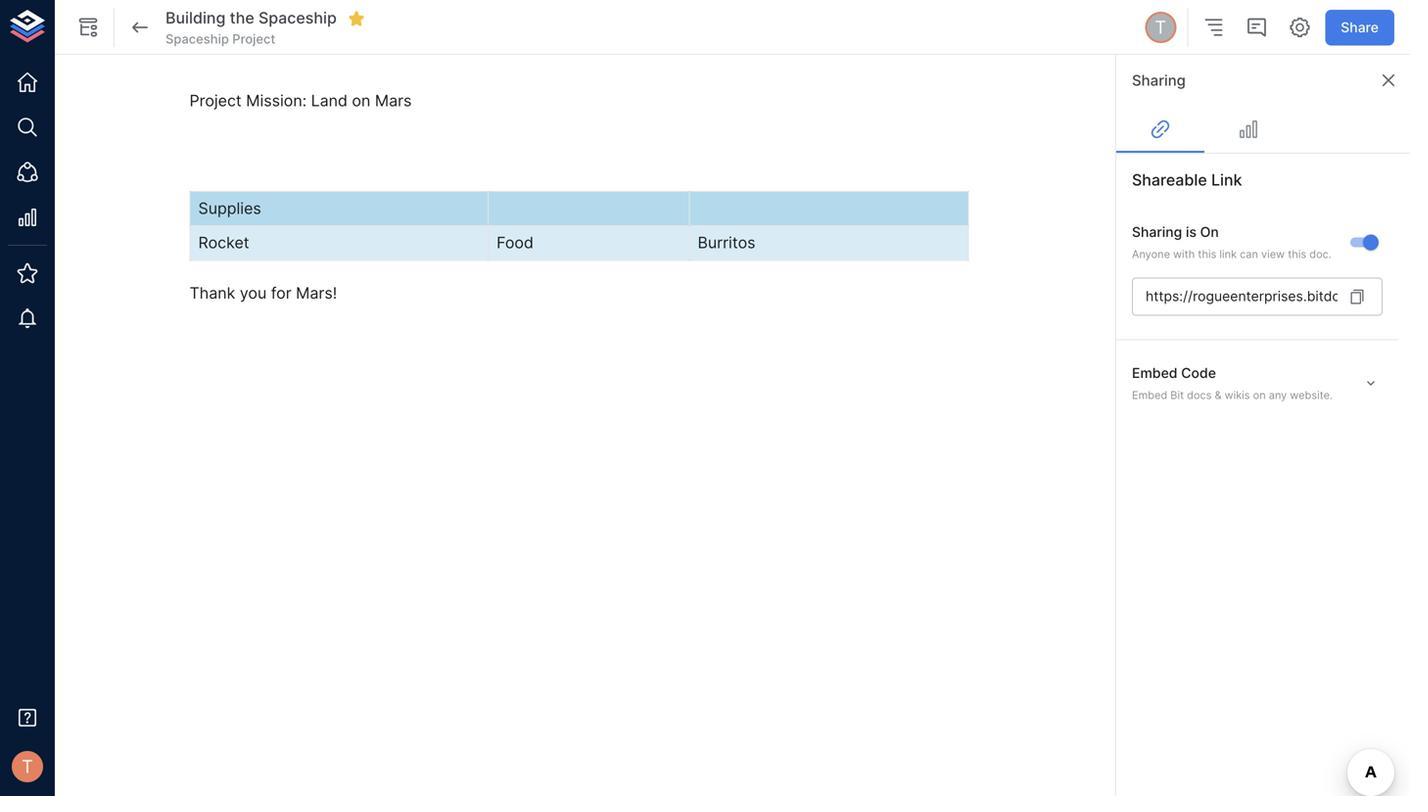 Task type: describe. For each thing, give the bounding box(es) containing it.
supplies
[[198, 199, 261, 218]]

for
[[271, 284, 292, 303]]

table of contents image
[[1202, 16, 1226, 39]]

is
[[1186, 224, 1197, 240]]

mission:
[[246, 91, 307, 110]]

with
[[1174, 248, 1196, 261]]

on inside embed code embed bit docs & wikis on any website.
[[1254, 389, 1266, 402]]

share button
[[1326, 10, 1395, 45]]

thank you for mars!
[[190, 284, 337, 303]]

building the spaceship
[[166, 9, 337, 28]]

spaceship project link
[[166, 30, 276, 48]]

website.
[[1291, 389, 1334, 402]]

&
[[1215, 389, 1222, 402]]

1 this from the left
[[1199, 248, 1217, 261]]

building
[[166, 9, 226, 28]]

1 vertical spatial project
[[190, 91, 242, 110]]

link
[[1220, 248, 1237, 261]]

1 vertical spatial spaceship
[[166, 31, 229, 46]]

sharing for sharing is on anyone with this link can view this doc.
[[1133, 224, 1183, 240]]

2 embed from the top
[[1133, 389, 1168, 402]]

settings image
[[1289, 16, 1312, 39]]

show wiki image
[[76, 16, 100, 39]]

you
[[240, 284, 267, 303]]

on
[[1201, 224, 1220, 240]]

can
[[1241, 248, 1259, 261]]

1 horizontal spatial t button
[[1143, 9, 1180, 46]]

remove favorite image
[[348, 10, 365, 27]]

food
[[497, 233, 534, 252]]

shareable link
[[1133, 170, 1243, 190]]

1 embed from the top
[[1133, 365, 1178, 382]]

burritos
[[698, 233, 756, 252]]



Task type: vqa. For each thing, say whether or not it's contained in the screenshot.
A CHART. image
no



Task type: locate. For each thing, give the bounding box(es) containing it.
sharing is on anyone with this link can view this doc.
[[1133, 224, 1332, 261]]

0 vertical spatial sharing
[[1133, 72, 1186, 89]]

0 vertical spatial spaceship
[[259, 9, 337, 28]]

wikis
[[1225, 389, 1251, 402]]

this left link
[[1199, 248, 1217, 261]]

land
[[311, 91, 348, 110]]

spaceship
[[259, 9, 337, 28], [166, 31, 229, 46]]

1 vertical spatial sharing
[[1133, 224, 1183, 240]]

docs
[[1188, 389, 1212, 402]]

1 sharing from the top
[[1133, 72, 1186, 89]]

spaceship project
[[166, 31, 276, 46]]

t button
[[1143, 9, 1180, 46], [6, 746, 49, 789]]

0 horizontal spatial on
[[352, 91, 371, 110]]

code
[[1182, 365, 1217, 382]]

mars!
[[296, 284, 337, 303]]

embed up bit
[[1133, 365, 1178, 382]]

0 horizontal spatial t
[[22, 756, 33, 778]]

1 horizontal spatial spaceship
[[259, 9, 337, 28]]

1 vertical spatial t button
[[6, 746, 49, 789]]

on right land
[[352, 91, 371, 110]]

sharing inside sharing is on anyone with this link can view this doc.
[[1133, 224, 1183, 240]]

comments image
[[1246, 16, 1269, 39]]

view
[[1262, 248, 1286, 261]]

doc.
[[1310, 248, 1332, 261]]

0 horizontal spatial spaceship
[[166, 31, 229, 46]]

project left mission:
[[190, 91, 242, 110]]

project down building the spaceship
[[232, 31, 276, 46]]

this left doc.
[[1289, 248, 1307, 261]]

project mission: land on mars
[[190, 91, 412, 110]]

project
[[232, 31, 276, 46], [190, 91, 242, 110]]

anyone
[[1133, 248, 1171, 261]]

0 vertical spatial t button
[[1143, 9, 1180, 46]]

0 vertical spatial on
[[352, 91, 371, 110]]

1 vertical spatial t
[[22, 756, 33, 778]]

embed
[[1133, 365, 1178, 382], [1133, 389, 1168, 402]]

1 horizontal spatial t
[[1156, 17, 1167, 38]]

0 vertical spatial embed
[[1133, 365, 1178, 382]]

0 horizontal spatial this
[[1199, 248, 1217, 261]]

2 sharing from the top
[[1133, 224, 1183, 240]]

share
[[1342, 19, 1380, 36]]

spaceship down building
[[166, 31, 229, 46]]

thank
[[190, 284, 235, 303]]

None text field
[[1133, 278, 1338, 316]]

go back image
[[128, 16, 152, 39]]

any
[[1270, 389, 1288, 402]]

embed left bit
[[1133, 389, 1168, 402]]

1 horizontal spatial on
[[1254, 389, 1266, 402]]

bit
[[1171, 389, 1185, 402]]

sharing for sharing
[[1133, 72, 1186, 89]]

on
[[352, 91, 371, 110], [1254, 389, 1266, 402]]

sharing
[[1133, 72, 1186, 89], [1133, 224, 1183, 240]]

shareable
[[1133, 170, 1208, 190]]

spaceship right the
[[259, 9, 337, 28]]

0 horizontal spatial t button
[[6, 746, 49, 789]]

tab list
[[1117, 106, 1411, 153]]

1 vertical spatial on
[[1254, 389, 1266, 402]]

2 this from the left
[[1289, 248, 1307, 261]]

1 vertical spatial embed
[[1133, 389, 1168, 402]]

link
[[1212, 170, 1243, 190]]

the
[[230, 9, 255, 28]]

this
[[1199, 248, 1217, 261], [1289, 248, 1307, 261]]

mars
[[375, 91, 412, 110]]

t
[[1156, 17, 1167, 38], [22, 756, 33, 778]]

0 vertical spatial project
[[232, 31, 276, 46]]

on left any
[[1254, 389, 1266, 402]]

rocket
[[198, 233, 249, 252]]

embed code embed bit docs & wikis on any website.
[[1133, 365, 1334, 402]]

0 vertical spatial t
[[1156, 17, 1167, 38]]

1 horizontal spatial this
[[1289, 248, 1307, 261]]



